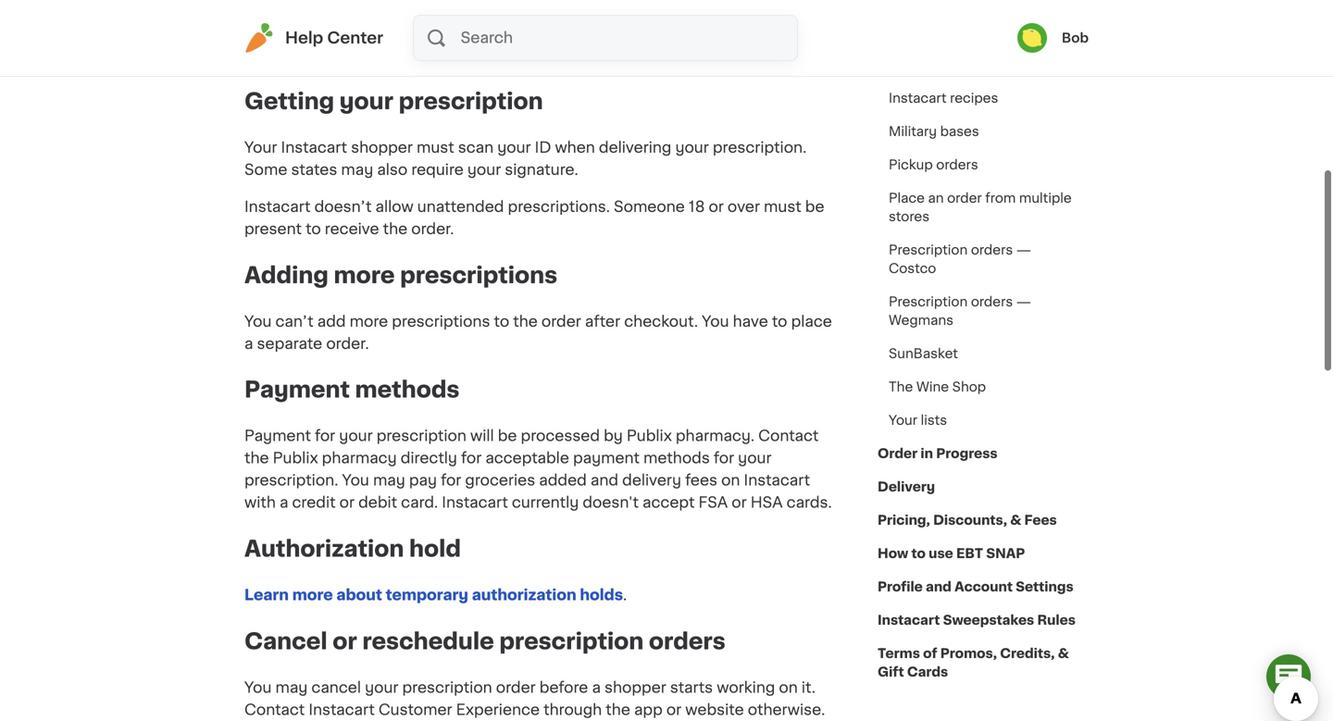Task type: describe. For each thing, give the bounding box(es) containing it.
orders up starts
[[649, 631, 726, 653]]

order inside place an order from multiple stores
[[948, 192, 982, 205]]

profile and account settings
[[878, 581, 1074, 594]]

your for your instacart shopper must scan your id when delivering your prescription. some states may also require your signature.
[[245, 140, 277, 155]]

terms of promos, credits, & gift cards link
[[878, 637, 1089, 689]]

card.
[[401, 496, 438, 510]]

bases
[[941, 125, 980, 138]]

separate
[[257, 337, 323, 351]]

cancel
[[312, 681, 361, 695]]

user avatar image
[[1018, 23, 1047, 53]]

your left id on the top
[[498, 140, 531, 155]]

in
[[921, 447, 934, 460]]

military
[[889, 125, 937, 138]]

place inside you can't add more prescriptions to the order after checkout. you have to place a separate order.
[[792, 314, 833, 329]]

prescription inside you may cancel your prescription order before a shopper starts working on it. contact instacart customer experience through the app or website otherwise.
[[402, 681, 492, 695]]

instacart inside you may cancel your prescription order before a shopper starts working on it. contact instacart customer experience through the app or website otherwise.
[[309, 703, 375, 718]]

pricing, discounts, & fees
[[878, 514, 1057, 527]]

delivery link
[[878, 471, 936, 504]]

prescription orders — costco link
[[878, 233, 1089, 285]]

states
[[291, 163, 337, 177]]

can't
[[276, 314, 314, 329]]

for down will
[[461, 451, 482, 466]]

send
[[889, 25, 923, 38]]

the
[[889, 381, 913, 394]]

your down center
[[340, 90, 394, 113]]

order. inside you can't add more prescriptions to the order after checkout. you have to place a separate order.
[[326, 337, 369, 351]]

related
[[596, 26, 648, 40]]

wegmans
[[889, 314, 954, 327]]

how for how to use ebt snap
[[878, 547, 909, 560]]

more inside you can't add more prescriptions to the order after checkout. you have to place a separate order.
[[350, 314, 388, 329]]

order down user avatar
[[997, 58, 1032, 71]]

for down pharmacy. at the bottom
[[714, 451, 735, 466]]

when
[[555, 140, 595, 155]]

prescriptions inside you can't add more prescriptions to the order after checkout. you have to place a separate order.
[[392, 314, 490, 329]]

contact inside you may cancel your prescription order before a shopper starts working on it. contact instacart customer experience through the app or website otherwise.
[[245, 703, 305, 718]]

authorization hold
[[245, 538, 461, 560]]

recipes
[[950, 92, 999, 105]]

sunbasket link
[[878, 337, 970, 370]]

more for about
[[292, 588, 333, 603]]

payment for payment methods
[[245, 379, 350, 401]]

help center link
[[245, 23, 383, 53]]

over
[[728, 200, 760, 214]]

help
[[285, 30, 323, 46]]

a left 'gift'
[[926, 25, 934, 38]]

by
[[604, 429, 623, 444]]

orders for prescription orders — costco
[[971, 244, 1014, 257]]

0 vertical spatial prescriptions
[[400, 264, 558, 287]]

1 horizontal spatial an
[[978, 58, 994, 71]]

send
[[376, 26, 412, 40]]

your inside instacart doesn't send customers prescription-related text messages. please contact your pharmacy for text message questions or issues.
[[306, 48, 340, 63]]

more for prescriptions
[[334, 264, 395, 287]]

discounts,
[[934, 514, 1008, 527]]

for right the pay on the bottom left
[[441, 473, 462, 488]]

account
[[955, 581, 1013, 594]]

you can't add more prescriptions to the order after checkout. you have to place a separate order.
[[245, 314, 833, 351]]

center
[[327, 30, 383, 46]]

gift
[[937, 25, 959, 38]]

present
[[245, 222, 302, 237]]

be inside ​​instacart doesn't allow unattended prescriptions. someone 18 or over must be present to receive the order.
[[806, 200, 825, 214]]

doesn't for present
[[315, 200, 372, 214]]

learn
[[245, 588, 289, 603]]

must inside ​​instacart doesn't allow unattended prescriptions. someone 18 or over must be present to receive the order.
[[764, 200, 802, 214]]

before
[[540, 681, 588, 695]]

pickup orders
[[889, 158, 979, 171]]

for down the payment methods
[[315, 429, 335, 444]]

id
[[535, 140, 551, 155]]

0 vertical spatial place
[[939, 58, 975, 71]]

​​instacart
[[245, 200, 311, 214]]

how to use ebt snap link
[[878, 537, 1026, 571]]

military bases link
[[878, 115, 991, 148]]

getting your prescription
[[245, 90, 543, 113]]

bob
[[1062, 31, 1089, 44]]

instacart image
[[245, 23, 274, 53]]

profile
[[878, 581, 923, 594]]

an inside place an order from multiple stores
[[929, 192, 944, 205]]

multiple
[[1020, 192, 1072, 205]]

​​instacart doesn't allow unattended prescriptions. someone 18 or over must be present to receive the order.
[[245, 200, 825, 237]]

authorization
[[472, 588, 577, 603]]

order. inside ​​instacart doesn't allow unattended prescriptions. someone 18 or over must be present to receive the order.
[[411, 222, 454, 237]]

your down pharmacy. at the bottom
[[738, 451, 772, 466]]

may inside your instacart shopper must scan your id when delivering your prescription. some states may also require your signature.
[[341, 163, 373, 177]]

1 horizontal spatial text
[[652, 26, 681, 40]]

order in progress link
[[878, 437, 998, 471]]

holds
[[580, 588, 623, 603]]

from
[[986, 192, 1016, 205]]

place an order from multiple stores link
[[878, 182, 1089, 233]]

issues.
[[648, 48, 699, 63]]

how to use ebt snap
[[878, 547, 1026, 560]]

your inside you may cancel your prescription order before a shopper starts working on it. contact instacart customer experience through the app or website otherwise.
[[365, 681, 399, 695]]

pharmacy inside instacart doesn't send customers prescription-related text messages. please contact your pharmacy for text message questions or issues.
[[343, 48, 418, 63]]

contact
[[245, 48, 302, 63]]

adding
[[245, 264, 329, 287]]

cards
[[908, 666, 949, 679]]

help center
[[285, 30, 383, 46]]

your for your lists
[[889, 414, 918, 427]]

currently
[[512, 496, 579, 510]]

or inside instacart doesn't send customers prescription-related text messages. please contact your pharmacy for text message questions or issues.
[[629, 48, 644, 63]]

prescriptions.
[[508, 200, 610, 214]]

scan
[[458, 140, 494, 155]]

processed
[[521, 429, 600, 444]]

experience
[[456, 703, 540, 718]]

send a gift through instacart
[[889, 25, 1075, 38]]

payment methods
[[245, 379, 460, 401]]

payment
[[573, 451, 640, 466]]

prescription up the before
[[500, 631, 644, 653]]

shop
[[953, 381, 987, 394]]

temporary
[[386, 588, 469, 603]]

.
[[623, 588, 627, 603]]

may inside payment for your prescription will be processed by publix pharmacy. contact the publix pharmacy directly for acceptable payment methods for your prescription. you may pay for groceries added and delivery fees on instacart with a credit or debit card. instacart currently doesn't accept fsa or hsa cards.
[[373, 473, 405, 488]]

0 vertical spatial &
[[1011, 514, 1022, 527]]

added
[[539, 473, 587, 488]]

on inside you may cancel your prescription order before a shopper starts working on it. contact instacart customer experience through the app or website otherwise.
[[779, 681, 798, 695]]

methods inside payment for your prescription will be processed by publix pharmacy. contact the publix pharmacy directly for acceptable payment methods for your prescription. you may pay for groceries added and delivery fees on instacart with a credit or debit card. instacart currently doesn't accept fsa or hsa cards.
[[644, 451, 710, 466]]

a inside you can't add more prescriptions to the order after checkout. you have to place a separate order.
[[245, 337, 253, 351]]

please
[[769, 26, 819, 40]]

your right delivering
[[676, 140, 709, 155]]

must inside your instacart shopper must scan your id when delivering your prescription. some states may also require your signature.
[[417, 140, 454, 155]]

it.
[[802, 681, 816, 695]]

authorization
[[245, 538, 404, 560]]

for inside instacart doesn't send customers prescription-related text messages. please contact your pharmacy for text message questions or issues.
[[422, 48, 443, 63]]

place an order from multiple stores
[[889, 192, 1072, 223]]

Search search field
[[459, 16, 797, 60]]



Task type: vqa. For each thing, say whether or not it's contained in the screenshot.
at to the left
no



Task type: locate. For each thing, give the bounding box(es) containing it.
website
[[686, 703, 744, 718]]

shopper up app
[[605, 681, 667, 695]]

someone
[[614, 200, 685, 214]]

1 vertical spatial doesn't
[[315, 200, 372, 214]]

rules
[[1038, 614, 1076, 627]]

the inside you may cancel your prescription order before a shopper starts working on it. contact instacart customer experience through the app or website otherwise.
[[606, 703, 631, 718]]

also
[[377, 163, 408, 177]]

order inside you can't add more prescriptions to the order after checkout. you have to place a separate order.
[[542, 314, 581, 329]]

send a gift through instacart link
[[878, 15, 1086, 48]]

0 vertical spatial pharmacy
[[343, 48, 418, 63]]

— inside prescription orders — wegmans
[[1017, 295, 1032, 308]]

0 horizontal spatial be
[[498, 429, 517, 444]]

orders inside prescription orders — wegmans
[[971, 295, 1014, 308]]

costco
[[889, 262, 937, 275]]

0 vertical spatial an
[[978, 58, 994, 71]]

more right add
[[350, 314, 388, 329]]

0 vertical spatial doesn't
[[315, 26, 372, 40]]

be right will
[[498, 429, 517, 444]]

instacart
[[1017, 25, 1075, 38], [245, 26, 311, 40], [889, 92, 947, 105], [281, 140, 347, 155], [744, 473, 810, 488], [442, 496, 508, 510], [878, 614, 941, 627], [309, 703, 375, 718]]

contact down cancel
[[245, 703, 305, 718]]

— inside prescription orders — costco
[[1017, 244, 1032, 257]]

prescriptions down unattended
[[400, 264, 558, 287]]

1 horizontal spatial through
[[963, 25, 1014, 38]]

on inside payment for your prescription will be processed by publix pharmacy. contact the publix pharmacy directly for acceptable payment methods for your prescription. you may pay for groceries added and delivery fees on instacart with a credit or debit card. instacart currently doesn't accept fsa or hsa cards.
[[722, 473, 740, 488]]

prescription up the scan
[[399, 90, 543, 113]]

the inside payment for your prescription will be processed by publix pharmacy. contact the publix pharmacy directly for acceptable payment methods for your prescription. you may pay for groceries added and delivery fees on instacart with a credit or debit card. instacart currently doesn't accept fsa or hsa cards.
[[245, 451, 269, 466]]

1 horizontal spatial publix
[[627, 429, 672, 444]]

the
[[383, 222, 408, 237], [513, 314, 538, 329], [245, 451, 269, 466], [606, 703, 631, 718]]

on left it.
[[779, 681, 798, 695]]

must up require
[[417, 140, 454, 155]]

an right place
[[929, 192, 944, 205]]

& inside terms of promos, credits, & gift cards
[[1058, 647, 1070, 660]]

you left have
[[702, 314, 729, 329]]

prescription up directly
[[377, 429, 467, 444]]

pharmacy
[[343, 48, 418, 63], [322, 451, 397, 466]]

payment inside payment for your prescription will be processed by publix pharmacy. contact the publix pharmacy directly for acceptable payment methods for your prescription. you may pay for groceries added and delivery fees on instacart with a credit or debit card. instacart currently doesn't accept fsa or hsa cards.
[[245, 429, 311, 444]]

progress
[[937, 447, 998, 460]]

fees
[[1025, 514, 1057, 527]]

directly
[[401, 451, 458, 466]]

0 vertical spatial prescription
[[889, 244, 968, 257]]

0 horizontal spatial &
[[1011, 514, 1022, 527]]

0 horizontal spatial an
[[929, 192, 944, 205]]

how to place an order link
[[878, 48, 1043, 82]]

2 vertical spatial may
[[276, 681, 308, 695]]

1 vertical spatial through
[[544, 703, 602, 718]]

may up debit
[[373, 473, 405, 488]]

hsa
[[751, 496, 783, 510]]

may left cancel
[[276, 681, 308, 695]]

pricing, discounts, & fees link
[[878, 504, 1057, 537]]

or inside ​​instacart doesn't allow unattended prescriptions. someone 18 or over must be present to receive the order.
[[709, 200, 724, 214]]

pricing,
[[878, 514, 931, 527]]

more
[[334, 264, 395, 287], [350, 314, 388, 329], [292, 588, 333, 603]]

text up issues.
[[652, 26, 681, 40]]

0 vertical spatial on
[[722, 473, 740, 488]]

text
[[652, 26, 681, 40], [447, 48, 476, 63]]

be inside payment for your prescription will be processed by publix pharmacy. contact the publix pharmacy directly for acceptable payment methods for your prescription. you may pay for groceries added and delivery fees on instacart with a credit or debit card. instacart currently doesn't accept fsa or hsa cards.
[[498, 429, 517, 444]]

fees
[[685, 473, 718, 488]]

doesn't for pharmacy
[[315, 26, 372, 40]]

or inside you may cancel your prescription order before a shopper starts working on it. contact instacart customer experience through the app or website otherwise.
[[667, 703, 682, 718]]

will
[[471, 429, 494, 444]]

1 horizontal spatial must
[[764, 200, 802, 214]]

doesn't left send
[[315, 26, 372, 40]]

cancel or reschedule prescription orders
[[245, 631, 726, 653]]

be right over
[[806, 200, 825, 214]]

1 vertical spatial prescriptions
[[392, 314, 490, 329]]

0 vertical spatial contact
[[759, 429, 819, 444]]

orders inside 'link'
[[937, 158, 979, 171]]

some
[[245, 163, 288, 177]]

1 vertical spatial place
[[792, 314, 833, 329]]

order left the from
[[948, 192, 982, 205]]

0 vertical spatial how
[[889, 58, 919, 71]]

shopper inside you may cancel your prescription order before a shopper starts working on it. contact instacart customer experience through the app or website otherwise.
[[605, 681, 667, 695]]

or down related
[[629, 48, 644, 63]]

place down 'gift'
[[939, 58, 975, 71]]

1 vertical spatial an
[[929, 192, 944, 205]]

how to place an order
[[889, 58, 1032, 71]]

your down the scan
[[468, 163, 501, 177]]

1 vertical spatial shopper
[[605, 681, 667, 695]]

prescription. up over
[[713, 140, 807, 155]]

of
[[924, 647, 938, 660]]

for down customers
[[422, 48, 443, 63]]

0 vertical spatial prescription.
[[713, 140, 807, 155]]

0 vertical spatial publix
[[627, 429, 672, 444]]

prescription for costco
[[889, 244, 968, 257]]

prescription inside payment for your prescription will be processed by publix pharmacy. contact the publix pharmacy directly for acceptable payment methods for your prescription. you may pay for groceries added and delivery fees on instacart with a credit or debit card. instacart currently doesn't accept fsa or hsa cards.
[[377, 429, 467, 444]]

wine
[[917, 381, 949, 394]]

doesn't inside ​​instacart doesn't allow unattended prescriptions. someone 18 or over must be present to receive the order.
[[315, 200, 372, 214]]

must right over
[[764, 200, 802, 214]]

a
[[926, 25, 934, 38], [245, 337, 253, 351], [280, 496, 288, 510], [592, 681, 601, 695]]

0 horizontal spatial text
[[447, 48, 476, 63]]

order inside you may cancel your prescription order before a shopper starts working on it. contact instacart customer experience through the app or website otherwise.
[[496, 681, 536, 695]]

1 vertical spatial contact
[[245, 703, 305, 718]]

order
[[997, 58, 1032, 71], [948, 192, 982, 205], [542, 314, 581, 329], [496, 681, 536, 695]]

credits,
[[1001, 647, 1055, 660]]

1 vertical spatial be
[[498, 429, 517, 444]]

order
[[878, 447, 918, 460]]

shopper up "also" at the left of page
[[351, 140, 413, 155]]

pharmacy.
[[676, 429, 755, 444]]

how for how to place an order
[[889, 58, 919, 71]]

prescription
[[889, 244, 968, 257], [889, 295, 968, 308]]

accept
[[643, 496, 695, 510]]

contact up cards.
[[759, 429, 819, 444]]

a right with
[[280, 496, 288, 510]]

1 vertical spatial on
[[779, 681, 798, 695]]

cancel
[[245, 631, 328, 653]]

customer
[[379, 703, 453, 718]]

a inside you may cancel your prescription order before a shopper starts working on it. contact instacart customer experience through the app or website otherwise.
[[592, 681, 601, 695]]

1 payment from the top
[[245, 379, 350, 401]]

— down prescription orders — costco link
[[1017, 295, 1032, 308]]

0 vertical spatial and
[[591, 473, 619, 488]]

orders inside prescription orders — costco
[[971, 244, 1014, 257]]

payment up with
[[245, 429, 311, 444]]

1 horizontal spatial contact
[[759, 429, 819, 444]]

1 vertical spatial &
[[1058, 647, 1070, 660]]

2 vertical spatial more
[[292, 588, 333, 603]]

through inside you may cancel your prescription order before a shopper starts working on it. contact instacart customer experience through the app or website otherwise.
[[544, 703, 602, 718]]

— down "multiple" at the right of the page
[[1017, 244, 1032, 257]]

an down the send a gift through instacart
[[978, 58, 994, 71]]

instacart doesn't send customers prescription-related text messages. please contact your pharmacy for text message questions or issues.
[[245, 26, 819, 63]]

or right app
[[667, 703, 682, 718]]

1 doesn't from the top
[[315, 26, 372, 40]]

to
[[922, 58, 935, 71], [306, 222, 321, 237], [494, 314, 510, 329], [772, 314, 788, 329], [912, 547, 926, 560]]

1 vertical spatial may
[[373, 473, 405, 488]]

0 horizontal spatial on
[[722, 473, 740, 488]]

0 vertical spatial must
[[417, 140, 454, 155]]

through right 'gift'
[[963, 25, 1014, 38]]

1 vertical spatial and
[[926, 581, 952, 594]]

methods up fees
[[644, 451, 710, 466]]

to inside ​​instacart doesn't allow unattended prescriptions. someone 18 or over must be present to receive the order.
[[306, 222, 321, 237]]

promos,
[[941, 647, 998, 660]]

orders for pickup orders
[[937, 158, 979, 171]]

through down the before
[[544, 703, 602, 718]]

how up profile
[[878, 547, 909, 560]]

1 horizontal spatial shopper
[[605, 681, 667, 695]]

payment
[[245, 379, 350, 401], [245, 429, 311, 444]]

you down cancel
[[245, 681, 272, 695]]

adding more prescriptions
[[245, 264, 558, 287]]

1 vertical spatial payment
[[245, 429, 311, 444]]

profile and account settings link
[[878, 571, 1074, 604]]

0 horizontal spatial prescription.
[[245, 473, 338, 488]]

0 vertical spatial methods
[[355, 379, 460, 401]]

payment for payment for your prescription will be processed by publix pharmacy. contact the publix pharmacy directly for acceptable payment methods for your prescription. you may pay for groceries added and delivery fees on instacart with a credit or debit card. instacart currently doesn't accept fsa or hsa cards.
[[245, 429, 311, 444]]

may inside you may cancel your prescription order before a shopper starts working on it. contact instacart customer experience through the app or website otherwise.
[[276, 681, 308, 695]]

and down payment at the bottom of page
[[591, 473, 619, 488]]

1 vertical spatial pharmacy
[[322, 451, 397, 466]]

more down receive
[[334, 264, 395, 287]]

order up experience
[[496, 681, 536, 695]]

text down customers
[[447, 48, 476, 63]]

& down rules
[[1058, 647, 1070, 660]]

2 — from the top
[[1017, 295, 1032, 308]]

1 vertical spatial methods
[[644, 451, 710, 466]]

the wine shop
[[889, 381, 987, 394]]

place
[[889, 192, 925, 205]]

or left debit
[[340, 496, 355, 510]]

0 horizontal spatial methods
[[355, 379, 460, 401]]

require
[[412, 163, 464, 177]]

how down send at right top
[[889, 58, 919, 71]]

be
[[806, 200, 825, 214], [498, 429, 517, 444]]

the left the after
[[513, 314, 538, 329]]

you
[[245, 314, 272, 329], [702, 314, 729, 329], [342, 473, 369, 488], [245, 681, 272, 695]]

prescription for wegmans
[[889, 295, 968, 308]]

1 vertical spatial your
[[889, 414, 918, 427]]

0 vertical spatial order.
[[411, 222, 454, 237]]

fsa
[[699, 496, 728, 510]]

1 horizontal spatial place
[[939, 58, 975, 71]]

1 vertical spatial more
[[350, 314, 388, 329]]

you left can't
[[245, 314, 272, 329]]

1 vertical spatial must
[[764, 200, 802, 214]]

the down allow at left top
[[383, 222, 408, 237]]

0 horizontal spatial order.
[[326, 337, 369, 351]]

&
[[1011, 514, 1022, 527], [1058, 647, 1070, 660]]

terms of promos, credits, & gift cards
[[878, 647, 1070, 679]]

you inside payment for your prescription will be processed by publix pharmacy. contact the publix pharmacy directly for acceptable payment methods for your prescription. you may pay for groceries added and delivery fees on instacart with a credit or debit card. instacart currently doesn't accept fsa or hsa cards.
[[342, 473, 369, 488]]

the up with
[[245, 451, 269, 466]]

order. down unattended
[[411, 222, 454, 237]]

the inside ​​instacart doesn't allow unattended prescriptions. someone 18 or over must be present to receive the order.
[[383, 222, 408, 237]]

or up cancel
[[333, 631, 357, 653]]

0 horizontal spatial your
[[245, 140, 277, 155]]

message
[[480, 48, 548, 63]]

prescription up wegmans
[[889, 295, 968, 308]]

1 horizontal spatial on
[[779, 681, 798, 695]]

starts
[[670, 681, 713, 695]]

settings
[[1016, 581, 1074, 594]]

a right the before
[[592, 681, 601, 695]]

contact inside payment for your prescription will be processed by publix pharmacy. contact the publix pharmacy directly for acceptable payment methods for your prescription. you may pay for groceries added and delivery fees on instacart with a credit or debit card. instacart currently doesn't accept fsa or hsa cards.
[[759, 429, 819, 444]]

order. down add
[[326, 337, 369, 351]]

orders down prescription orders — costco link
[[971, 295, 1014, 308]]

prescription orders — costco
[[889, 244, 1032, 275]]

you inside you may cancel your prescription order before a shopper starts working on it. contact instacart customer experience through the app or website otherwise.
[[245, 681, 272, 695]]

messages.
[[685, 26, 765, 40]]

more right learn
[[292, 588, 333, 603]]

order.
[[411, 222, 454, 237], [326, 337, 369, 351]]

publix right by at the bottom left of page
[[627, 429, 672, 444]]

cards.
[[787, 496, 832, 510]]

— for prescription orders — costco
[[1017, 244, 1032, 257]]

1 vertical spatial how
[[878, 547, 909, 560]]

0 horizontal spatial place
[[792, 314, 833, 329]]

1 horizontal spatial methods
[[644, 451, 710, 466]]

2 doesn't from the top
[[315, 200, 372, 214]]

prescription inside prescription orders — costco
[[889, 244, 968, 257]]

1 vertical spatial prescription
[[889, 295, 968, 308]]

your down the payment methods
[[339, 429, 373, 444]]

allow
[[376, 200, 414, 214]]

0 horizontal spatial contact
[[245, 703, 305, 718]]

pharmacy inside payment for your prescription will be processed by publix pharmacy. contact the publix pharmacy directly for acceptable payment methods for your prescription. you may pay for groceries added and delivery fees on instacart with a credit or debit card. instacart currently doesn't accept fsa or hsa cards.
[[322, 451, 397, 466]]

on up fsa in the bottom of the page
[[722, 473, 740, 488]]

2 prescription from the top
[[889, 295, 968, 308]]

prescriptions down adding more prescriptions
[[392, 314, 490, 329]]

pharmacy up debit
[[322, 451, 397, 466]]

1 horizontal spatial be
[[806, 200, 825, 214]]

the left app
[[606, 703, 631, 718]]

a inside payment for your prescription will be processed by publix pharmacy. contact the publix pharmacy directly for acceptable payment methods for your prescription. you may pay for groceries added and delivery fees on instacart with a credit or debit card. instacart currently doesn't accept fsa or hsa cards.
[[280, 496, 288, 510]]

0 horizontal spatial shopper
[[351, 140, 413, 155]]

about
[[337, 588, 382, 603]]

orders down the place an order from multiple stores 'link'
[[971, 244, 1014, 257]]

0 vertical spatial more
[[334, 264, 395, 287]]

your inside your instacart shopper must scan your id when delivering your prescription. some states may also require your signature.
[[245, 140, 277, 155]]

hold
[[409, 538, 461, 560]]

the inside you can't add more prescriptions to the order after checkout. you have to place a separate order.
[[513, 314, 538, 329]]

sunbasket
[[889, 347, 959, 360]]

place right have
[[792, 314, 833, 329]]

1 — from the top
[[1017, 244, 1032, 257]]

pharmacy down send
[[343, 48, 418, 63]]

your
[[306, 48, 340, 63], [340, 90, 394, 113], [498, 140, 531, 155], [676, 140, 709, 155], [468, 163, 501, 177], [339, 429, 373, 444], [738, 451, 772, 466], [365, 681, 399, 695]]

your up some
[[245, 140, 277, 155]]

prescription. up credit
[[245, 473, 338, 488]]

1 prescription from the top
[[889, 244, 968, 257]]

reschedule
[[362, 631, 494, 653]]

publix up credit
[[273, 451, 318, 466]]

payment down separate
[[245, 379, 350, 401]]

prescription
[[399, 90, 543, 113], [377, 429, 467, 444], [500, 631, 644, 653], [402, 681, 492, 695]]

0 vertical spatial your
[[245, 140, 277, 155]]

0 vertical spatial may
[[341, 163, 373, 177]]

1 horizontal spatial &
[[1058, 647, 1070, 660]]

instacart inside your instacart shopper must scan your id when delivering your prescription. some states may also require your signature.
[[281, 140, 347, 155]]

— for prescription orders — wegmans
[[1017, 295, 1032, 308]]

prescription. inside your instacart shopper must scan your id when delivering your prescription. some states may also require your signature.
[[713, 140, 807, 155]]

1 vertical spatial text
[[447, 48, 476, 63]]

1 vertical spatial order.
[[326, 337, 369, 351]]

or right fsa in the bottom of the page
[[732, 496, 747, 510]]

0 vertical spatial through
[[963, 25, 1014, 38]]

prescription. inside payment for your prescription will be processed by publix pharmacy. contact the publix pharmacy directly for acceptable payment methods for your prescription. you may pay for groceries added and delivery fees on instacart with a credit or debit card. instacart currently doesn't accept fsa or hsa cards.
[[245, 473, 338, 488]]

your
[[245, 140, 277, 155], [889, 414, 918, 427]]

order left the after
[[542, 314, 581, 329]]

prescription up customer
[[402, 681, 492, 695]]

pickup orders link
[[878, 148, 990, 182]]

prescription inside prescription orders — wegmans
[[889, 295, 968, 308]]

0 horizontal spatial publix
[[273, 451, 318, 466]]

otherwise.
[[748, 703, 825, 718]]

2 payment from the top
[[245, 429, 311, 444]]

0 horizontal spatial and
[[591, 473, 619, 488]]

shopper inside your instacart shopper must scan your id when delivering your prescription. some states may also require your signature.
[[351, 140, 413, 155]]

orders for prescription orders — wegmans
[[971, 295, 1014, 308]]

1 vertical spatial publix
[[273, 451, 318, 466]]

your up customer
[[365, 681, 399, 695]]

you up debit
[[342, 473, 369, 488]]

prescription orders — wegmans
[[889, 295, 1032, 327]]

1 horizontal spatial your
[[889, 414, 918, 427]]

doesn't
[[583, 496, 639, 510]]

0 vertical spatial be
[[806, 200, 825, 214]]

0 horizontal spatial through
[[544, 703, 602, 718]]

1 horizontal spatial and
[[926, 581, 952, 594]]

0 vertical spatial —
[[1017, 244, 1032, 257]]

methods up directly
[[355, 379, 460, 401]]

doesn't inside instacart doesn't send customers prescription-related text messages. please contact your pharmacy for text message questions or issues.
[[315, 26, 372, 40]]

delivery
[[623, 473, 682, 488]]

and
[[591, 473, 619, 488], [926, 581, 952, 594]]

getting
[[245, 90, 334, 113]]

add
[[317, 314, 346, 329]]

your left lists
[[889, 414, 918, 427]]

doesn't up receive
[[315, 200, 372, 214]]

after
[[585, 314, 621, 329]]

or right 18
[[709, 200, 724, 214]]

0 vertical spatial payment
[[245, 379, 350, 401]]

1 horizontal spatial prescription.
[[713, 140, 807, 155]]

1 horizontal spatial order.
[[411, 222, 454, 237]]

credit
[[292, 496, 336, 510]]

0 horizontal spatial must
[[417, 140, 454, 155]]

1 vertical spatial prescription.
[[245, 473, 338, 488]]

and inside payment for your prescription will be processed by publix pharmacy. contact the publix pharmacy directly for acceptable payment methods for your prescription. you may pay for groceries added and delivery fees on instacart with a credit or debit card. instacart currently doesn't accept fsa or hsa cards.
[[591, 473, 619, 488]]

and down use
[[926, 581, 952, 594]]

you may cancel your prescription order before a shopper starts working on it. contact instacart customer experience through the app or website otherwise.
[[245, 681, 825, 718]]

a left separate
[[245, 337, 253, 351]]

instacart inside instacart doesn't send customers prescription-related text messages. please contact your pharmacy for text message questions or issues.
[[245, 26, 311, 40]]

unattended
[[418, 200, 504, 214]]

1 vertical spatial —
[[1017, 295, 1032, 308]]

questions
[[551, 48, 625, 63]]

your down help center
[[306, 48, 340, 63]]

orders down bases
[[937, 158, 979, 171]]

0 vertical spatial shopper
[[351, 140, 413, 155]]

& left the fees
[[1011, 514, 1022, 527]]

prescription-
[[500, 26, 596, 40]]

may left "also" at the left of page
[[341, 163, 373, 177]]

prescription up costco
[[889, 244, 968, 257]]

0 vertical spatial text
[[652, 26, 681, 40]]

with
[[245, 496, 276, 510]]



